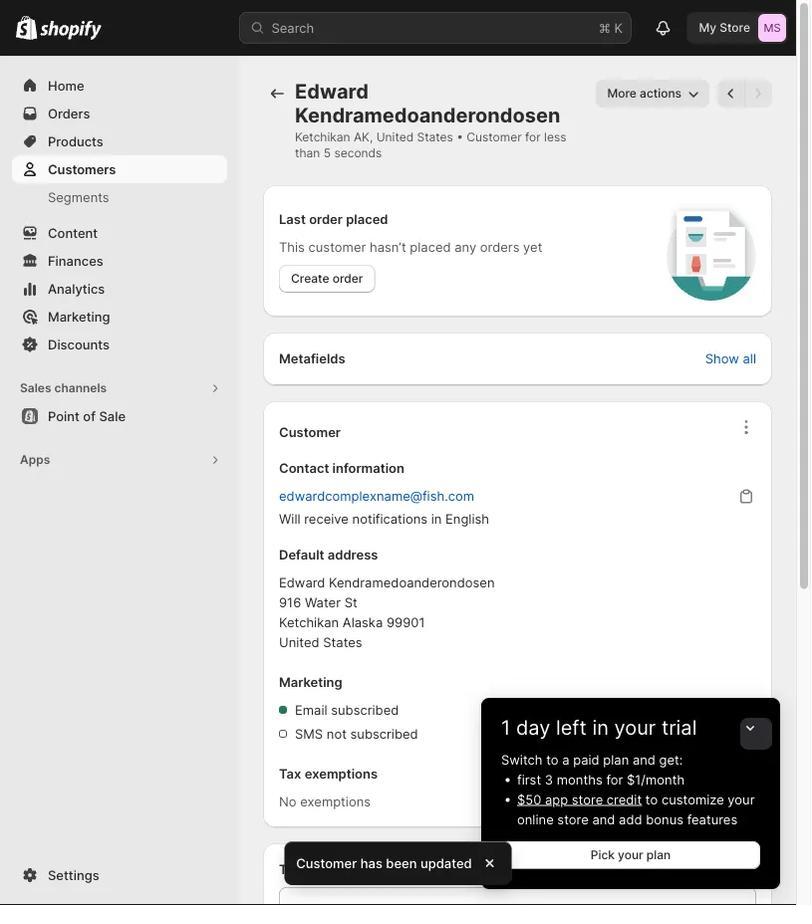 Task type: describe. For each thing, give the bounding box(es) containing it.
more actions button
[[595, 80, 710, 108]]

first 3 months for $1/month
[[517, 772, 685, 788]]

order for last
[[309, 211, 343, 227]]

less
[[544, 130, 567, 145]]

in for english
[[431, 511, 442, 527]]

0 vertical spatial store
[[572, 792, 603, 808]]

united inside edward kendramedoanderondosen ketchikan ak, united states • customer for less than 5 seconds
[[376, 130, 414, 145]]

create order
[[291, 272, 363, 286]]

and for store
[[592, 812, 615, 828]]

first
[[517, 772, 541, 788]]

email subscribed
[[295, 703, 399, 718]]

sales
[[20, 381, 51, 396]]

add
[[619, 812, 642, 828]]

apps button
[[12, 446, 227, 474]]

0 vertical spatial placed
[[346, 211, 388, 227]]

customer for customer
[[279, 425, 341, 440]]

pick your plan link
[[501, 842, 760, 870]]

has
[[360, 856, 383, 872]]

not
[[327, 727, 347, 742]]

apps
[[20, 453, 50, 467]]

edwardcomplexname@fish.com button
[[267, 483, 486, 511]]

customize
[[662, 792, 724, 808]]

notifications
[[352, 511, 428, 527]]

my
[[699, 20, 717, 35]]

than
[[295, 146, 320, 160]]

search
[[272, 20, 314, 35]]

1 day left in your trial element
[[481, 750, 780, 890]]

for inside edward kendramedoanderondosen ketchikan ak, united states • customer for less than 5 seconds
[[525, 130, 541, 145]]

this customer hasn't placed any orders yet
[[279, 239, 543, 255]]

last order placed
[[279, 211, 388, 227]]

1
[[501, 716, 511, 740]]

shopify image
[[40, 20, 102, 40]]

tags
[[279, 862, 309, 877]]

information
[[332, 461, 405, 476]]

features
[[687, 812, 738, 828]]

this
[[279, 239, 305, 255]]

trial
[[662, 716, 697, 740]]

exemptions for no exemptions
[[300, 794, 371, 810]]

seconds
[[334, 146, 382, 160]]

5
[[324, 146, 331, 160]]

channels
[[54, 381, 107, 396]]

in for your
[[592, 716, 609, 740]]

st
[[344, 595, 357, 610]]

your inside 1 day left in your trial dropdown button
[[614, 716, 656, 740]]

products link
[[12, 128, 227, 155]]

updated
[[420, 856, 472, 872]]

address
[[328, 547, 378, 563]]

states inside "edward kendramedoanderondosen 916 water st ketchikan alaska 99901 united states"
[[323, 635, 362, 650]]

1 horizontal spatial plan
[[647, 849, 671, 863]]

default
[[279, 547, 324, 563]]

ak,
[[354, 130, 373, 145]]

sales channels button
[[12, 375, 227, 403]]

point of sale link
[[12, 403, 227, 431]]

switch
[[501, 752, 543, 768]]

pick
[[591, 849, 615, 863]]

1 day left in your trial button
[[481, 699, 780, 740]]

sms
[[295, 727, 323, 742]]

states inside edward kendramedoanderondosen ketchikan ak, united states • customer for less than 5 seconds
[[417, 130, 453, 145]]

for inside 1 day left in your trial element
[[606, 772, 623, 788]]

customer for customer has been updated
[[296, 856, 357, 872]]

online
[[517, 812, 554, 828]]

916
[[279, 595, 301, 610]]

99901
[[387, 615, 425, 630]]

customer inside edward kendramedoanderondosen ketchikan ak, united states • customer for less than 5 seconds
[[467, 130, 522, 145]]

order for create
[[333, 272, 363, 286]]

3
[[545, 772, 553, 788]]

your inside pick your plan link
[[618, 849, 643, 863]]

my store
[[699, 20, 750, 35]]

contact
[[279, 461, 329, 476]]

hasn't
[[370, 239, 406, 255]]

marketing link
[[12, 303, 227, 331]]

$50
[[517, 792, 541, 808]]

$50 app store credit link
[[517, 792, 642, 808]]

been
[[386, 856, 417, 872]]

settings link
[[12, 862, 227, 890]]

⌘ k
[[599, 20, 623, 35]]

your inside to customize your online store and add bonus features
[[728, 792, 755, 808]]

create order button
[[279, 265, 375, 293]]

$1/month
[[627, 772, 685, 788]]

day
[[516, 716, 550, 740]]

point of sale
[[48, 409, 126, 424]]

all
[[743, 351, 756, 366]]

segments
[[48, 189, 109, 205]]

any
[[455, 239, 477, 255]]

kendramedoanderondosen for edward kendramedoanderondosen ketchikan ak, united states • customer for less than 5 seconds
[[295, 103, 561, 128]]

finances
[[48, 253, 103, 269]]



Task type: locate. For each thing, give the bounding box(es) containing it.
0 vertical spatial edward
[[295, 79, 369, 104]]

united down 916
[[279, 635, 320, 650]]

1 vertical spatial kendramedoanderondosen
[[329, 575, 495, 590]]

show
[[705, 351, 739, 366]]

customer up contact
[[279, 425, 341, 440]]

2 vertical spatial your
[[618, 849, 643, 863]]

edward up 916
[[279, 575, 325, 590]]

in inside 1 day left in your trial dropdown button
[[592, 716, 609, 740]]

subscribed up sms not subscribed
[[331, 703, 399, 718]]

customers
[[48, 161, 116, 177]]

and
[[633, 752, 656, 768], [592, 812, 615, 828]]

0 horizontal spatial states
[[323, 635, 362, 650]]

states left "•" in the top right of the page
[[417, 130, 453, 145]]

0 horizontal spatial plan
[[603, 752, 629, 768]]

home
[[48, 78, 84, 93]]

kendramedoanderondosen inside edward kendramedoanderondosen ketchikan ak, united states • customer for less than 5 seconds
[[295, 103, 561, 128]]

0 vertical spatial order
[[309, 211, 343, 227]]

None text field
[[279, 888, 756, 906]]

store
[[572, 792, 603, 808], [557, 812, 589, 828]]

no exemptions
[[279, 794, 371, 810]]

finances link
[[12, 247, 227, 275]]

1 horizontal spatial for
[[606, 772, 623, 788]]

customer right "•" in the top right of the page
[[467, 130, 522, 145]]

edward kendramedoanderondosen ketchikan ak, united states • customer for less than 5 seconds
[[295, 79, 567, 160]]

1 vertical spatial states
[[323, 635, 362, 650]]

plan up first 3 months for $1/month at the right
[[603, 752, 629, 768]]

english
[[446, 511, 489, 527]]

1 vertical spatial placed
[[410, 239, 451, 255]]

shopify image
[[16, 16, 37, 40]]

for
[[525, 130, 541, 145], [606, 772, 623, 788]]

1 horizontal spatial placed
[[410, 239, 451, 255]]

email
[[295, 703, 327, 718]]

edward kendramedoanderondosen 916 water st ketchikan alaska 99901 united states
[[279, 575, 495, 650]]

store inside to customize your online store and add bonus features
[[557, 812, 589, 828]]

app
[[545, 792, 568, 808]]

subscribed down email subscribed
[[350, 727, 418, 742]]

a
[[562, 752, 570, 768]]

segments link
[[12, 183, 227, 211]]

placed left any
[[410, 239, 451, 255]]

0 vertical spatial subscribed
[[331, 703, 399, 718]]

0 vertical spatial plan
[[603, 752, 629, 768]]

1 vertical spatial for
[[606, 772, 623, 788]]

1 vertical spatial to
[[646, 792, 658, 808]]

1 vertical spatial in
[[592, 716, 609, 740]]

0 vertical spatial your
[[614, 716, 656, 740]]

0 vertical spatial united
[[376, 130, 414, 145]]

customer
[[309, 239, 366, 255]]

in
[[431, 511, 442, 527], [592, 716, 609, 740]]

1 vertical spatial and
[[592, 812, 615, 828]]

paid
[[573, 752, 600, 768]]

your right pick
[[618, 849, 643, 863]]

yet
[[523, 239, 543, 255]]

kendramedoanderondosen inside "edward kendramedoanderondosen 916 water st ketchikan alaska 99901 united states"
[[329, 575, 495, 590]]

1 horizontal spatial and
[[633, 752, 656, 768]]

edward inside "edward kendramedoanderondosen 916 water st ketchikan alaska 99901 united states"
[[279, 575, 325, 590]]

sale
[[99, 409, 126, 424]]

1 vertical spatial order
[[333, 272, 363, 286]]

0 vertical spatial in
[[431, 511, 442, 527]]

0 horizontal spatial in
[[431, 511, 442, 527]]

discounts link
[[12, 331, 227, 359]]

will receive notifications in english
[[279, 511, 489, 527]]

0 vertical spatial states
[[417, 130, 453, 145]]

ketchikan up 5
[[295, 130, 350, 145]]

ketchikan down water
[[279, 615, 339, 630]]

credit
[[607, 792, 642, 808]]

exemptions
[[305, 766, 378, 782], [300, 794, 371, 810]]

metafields
[[279, 351, 345, 366]]

exemptions for tax exemptions
[[305, 766, 378, 782]]

ketchikan inside edward kendramedoanderondosen ketchikan ak, united states • customer for less than 5 seconds
[[295, 130, 350, 145]]

discounts
[[48, 337, 110, 352]]

actions
[[640, 86, 682, 101]]

your
[[614, 716, 656, 740], [728, 792, 755, 808], [618, 849, 643, 863]]

content link
[[12, 219, 227, 247]]

create
[[291, 272, 329, 286]]

1 vertical spatial your
[[728, 792, 755, 808]]

0 horizontal spatial placed
[[346, 211, 388, 227]]

left
[[556, 716, 587, 740]]

exemptions up no exemptions
[[305, 766, 378, 782]]

1 vertical spatial plan
[[647, 849, 671, 863]]

united right the ak,
[[376, 130, 414, 145]]

order down customer
[[333, 272, 363, 286]]

and inside to customize your online store and add bonus features
[[592, 812, 615, 828]]

0 vertical spatial to
[[546, 752, 559, 768]]

marketing up discounts
[[48, 309, 110, 324]]

1 horizontal spatial united
[[376, 130, 414, 145]]

order inside button
[[333, 272, 363, 286]]

contact information
[[279, 461, 405, 476]]

settings
[[48, 868, 99, 883]]

1 vertical spatial united
[[279, 635, 320, 650]]

0 horizontal spatial to
[[546, 752, 559, 768]]

0 vertical spatial marketing
[[48, 309, 110, 324]]

get:
[[659, 752, 683, 768]]

1 vertical spatial exemptions
[[300, 794, 371, 810]]

edward inside edward kendramedoanderondosen ketchikan ak, united states • customer for less than 5 seconds
[[295, 79, 369, 104]]

1 vertical spatial ketchikan
[[279, 615, 339, 630]]

customer has been updated
[[296, 856, 472, 872]]

customer left has on the left of the page
[[296, 856, 357, 872]]

marketing
[[48, 309, 110, 324], [279, 675, 342, 690]]

and for plan
[[633, 752, 656, 768]]

2 vertical spatial customer
[[296, 856, 357, 872]]

in left english
[[431, 511, 442, 527]]

water
[[305, 595, 341, 610]]

$50 app store credit
[[517, 792, 642, 808]]

1 vertical spatial marketing
[[279, 675, 342, 690]]

1 horizontal spatial marketing
[[279, 675, 342, 690]]

edward for edward kendramedoanderondosen 916 water st ketchikan alaska 99901 united states
[[279, 575, 325, 590]]

0 vertical spatial customer
[[467, 130, 522, 145]]

to
[[546, 752, 559, 768], [646, 792, 658, 808]]

receive
[[304, 511, 349, 527]]

0 vertical spatial ketchikan
[[295, 130, 350, 145]]

show all
[[705, 351, 756, 366]]

edward
[[295, 79, 369, 104], [279, 575, 325, 590]]

1 vertical spatial edward
[[279, 575, 325, 590]]

products
[[48, 134, 103, 149]]

1 vertical spatial subscribed
[[350, 727, 418, 742]]

your up features
[[728, 792, 755, 808]]

kendramedoanderondosen up "•" in the top right of the page
[[295, 103, 561, 128]]

edward for edward kendramedoanderondosen ketchikan ak, united states • customer for less than 5 seconds
[[295, 79, 369, 104]]

marketing up email
[[279, 675, 342, 690]]

show all link
[[705, 349, 756, 369]]

to left a
[[546, 752, 559, 768]]

1 vertical spatial store
[[557, 812, 589, 828]]

last
[[279, 211, 306, 227]]

my store image
[[758, 14, 786, 42]]

exemptions down "tax exemptions"
[[300, 794, 371, 810]]

plan down bonus at the right bottom of page
[[647, 849, 671, 863]]

will
[[279, 511, 301, 527]]

home link
[[12, 72, 227, 100]]

more
[[607, 86, 637, 101]]

edward up the ak,
[[295, 79, 369, 104]]

analytics
[[48, 281, 105, 296]]

point of sale button
[[0, 403, 239, 431]]

customer
[[467, 130, 522, 145], [279, 425, 341, 440], [296, 856, 357, 872]]

to down the $1/month
[[646, 792, 658, 808]]

pick your plan
[[591, 849, 671, 863]]

united inside "edward kendramedoanderondosen 916 water st ketchikan alaska 99901 united states"
[[279, 635, 320, 650]]

point
[[48, 409, 80, 424]]

1 horizontal spatial to
[[646, 792, 658, 808]]

0 vertical spatial exemptions
[[305, 766, 378, 782]]

orders link
[[12, 100, 227, 128]]

store
[[720, 20, 750, 35]]

for left less
[[525, 130, 541, 145]]

and up the $1/month
[[633, 752, 656, 768]]

alaska
[[343, 615, 383, 630]]

of
[[83, 409, 96, 424]]

next image
[[748, 84, 768, 104]]

to customize your online store and add bonus features
[[517, 792, 755, 828]]

0 vertical spatial kendramedoanderondosen
[[295, 103, 561, 128]]

orders
[[48, 106, 90, 121]]

0 vertical spatial and
[[633, 752, 656, 768]]

store down 'months'
[[572, 792, 603, 808]]

kendramedoanderondosen up 99901
[[329, 575, 495, 590]]

ketchikan inside "edward kendramedoanderondosen 916 water st ketchikan alaska 99901 united states"
[[279, 615, 339, 630]]

0 vertical spatial for
[[525, 130, 541, 145]]

0 horizontal spatial and
[[592, 812, 615, 828]]

store down $50 app store credit link
[[557, 812, 589, 828]]

0 horizontal spatial united
[[279, 635, 320, 650]]

1 vertical spatial customer
[[279, 425, 341, 440]]

states down alaska
[[323, 635, 362, 650]]

to inside to customize your online store and add bonus features
[[646, 792, 658, 808]]

0 horizontal spatial marketing
[[48, 309, 110, 324]]

and left add
[[592, 812, 615, 828]]

tax exemptions
[[279, 766, 378, 782]]

⌘
[[599, 20, 611, 35]]

for up credit
[[606, 772, 623, 788]]

kendramedoanderondosen for edward kendramedoanderondosen 916 water st ketchikan alaska 99901 united states
[[329, 575, 495, 590]]

order up customer
[[309, 211, 343, 227]]

in right the left
[[592, 716, 609, 740]]

1 day left in your trial
[[501, 716, 697, 740]]

1 horizontal spatial states
[[417, 130, 453, 145]]

placed up hasn't
[[346, 211, 388, 227]]

your left trial
[[614, 716, 656, 740]]

1 horizontal spatial in
[[592, 716, 609, 740]]

0 horizontal spatial for
[[525, 130, 541, 145]]

bonus
[[646, 812, 684, 828]]



Task type: vqa. For each thing, say whether or not it's contained in the screenshot.
or within 'BUTTON'
no



